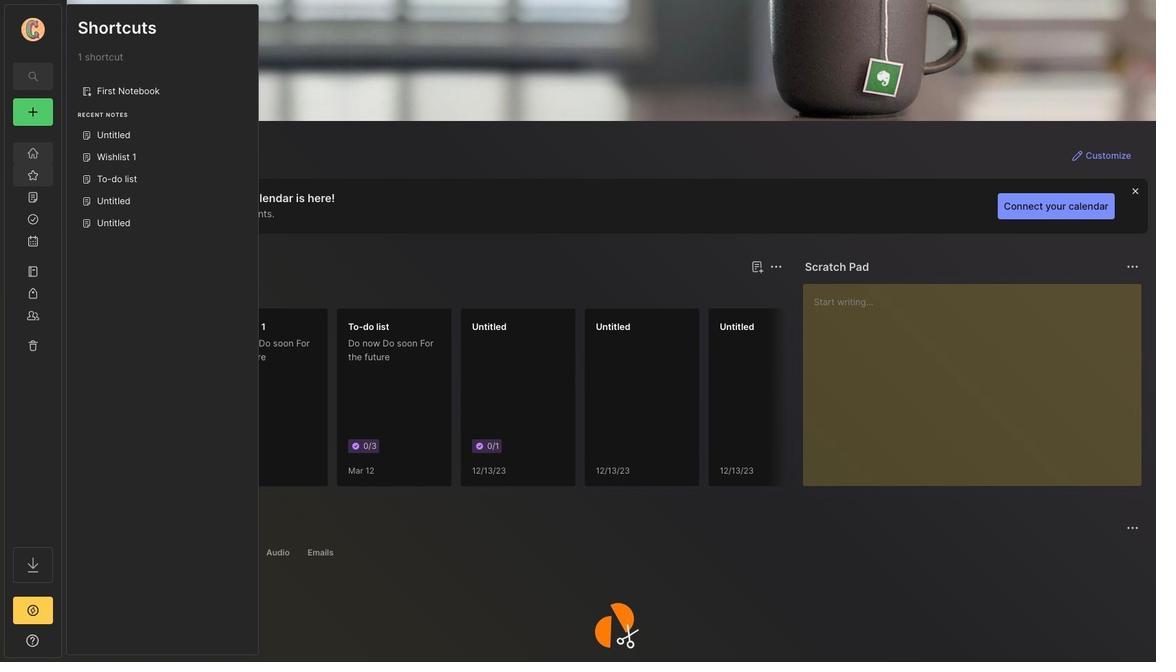 Task type: describe. For each thing, give the bounding box(es) containing it.
edit search image
[[25, 68, 41, 85]]

tree inside main element
[[5, 134, 61, 536]]

click to expand image
[[60, 637, 71, 654]]

Start writing… text field
[[814, 284, 1141, 476]]

upgrade image
[[25, 603, 41, 620]]

home image
[[26, 147, 40, 160]]

Account field
[[5, 16, 61, 43]]



Task type: locate. For each thing, give the bounding box(es) containing it.
tree
[[5, 134, 61, 536]]

tab
[[138, 284, 193, 300], [92, 545, 144, 562], [197, 545, 255, 562], [260, 545, 296, 562], [301, 545, 340, 562]]

tab list
[[92, 545, 1137, 562]]

row group
[[89, 308, 1080, 496]]

account image
[[21, 18, 45, 41]]

main element
[[0, 0, 66, 663]]

WHAT'S NEW field
[[5, 631, 61, 653]]



Task type: vqa. For each thing, say whether or not it's contained in the screenshot.
Search text field
no



